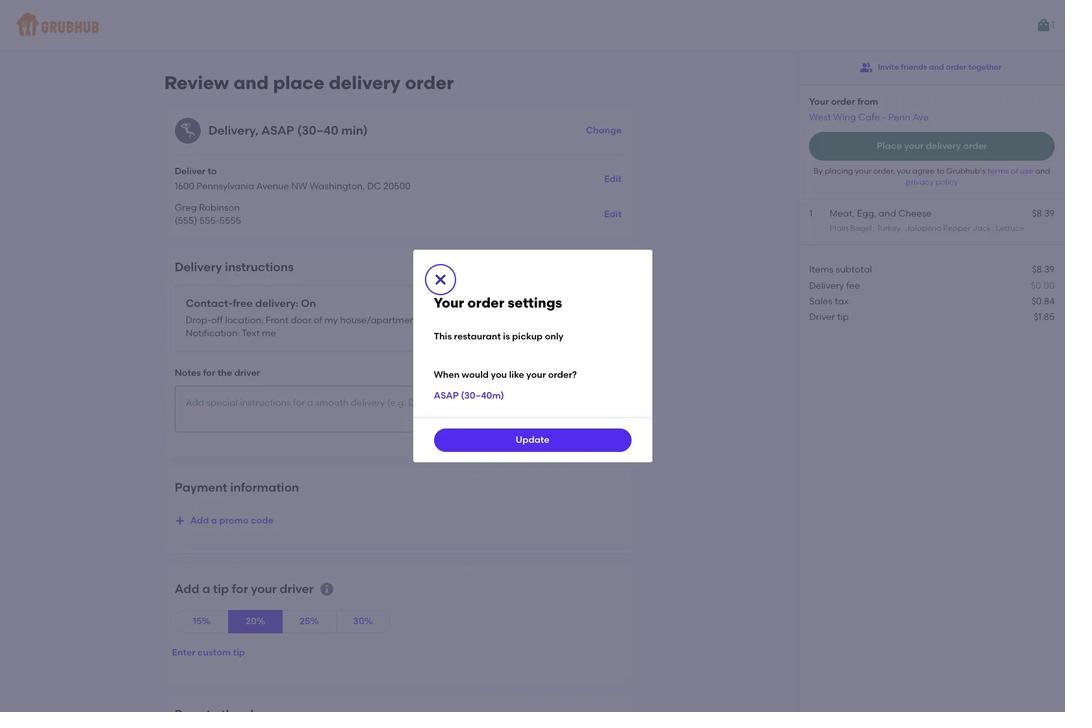 Task type: vqa. For each thing, say whether or not it's contained in the screenshot.
the Marionberry Fuel Smoothie image
no



Task type: describe. For each thing, give the bounding box(es) containing it.
people icon image
[[860, 61, 873, 74]]

change
[[586, 125, 622, 136]]

tip for add a tip for your driver
[[213, 581, 229, 596]]

information
[[230, 480, 299, 495]]

driver
[[810, 312, 836, 323]]

(30–40
[[297, 123, 339, 138]]

meat, egg, and cheese
[[830, 208, 933, 219]]

fee
[[847, 280, 861, 291]]

sales tax
[[810, 296, 849, 307]]

delivery fee
[[810, 280, 861, 291]]

enter custom tip button
[[167, 641, 250, 665]]

payment
[[175, 480, 228, 495]]

my
[[325, 315, 338, 326]]

nw
[[292, 181, 308, 192]]

and inside the by placing your order, you agree to grubhub's terms of use and privacy policy
[[1036, 166, 1051, 176]]

cheese
[[899, 208, 933, 219]]

update button
[[434, 429, 632, 452]]

-
[[883, 112, 887, 123]]

your order from west wing cafe - penn ave
[[810, 96, 930, 123]]

west wing cafe - penn ave link
[[810, 112, 930, 123]]

0 vertical spatial ,
[[255, 123, 259, 138]]

place
[[273, 72, 325, 94]]

restaurant
[[454, 331, 501, 342]]

2 horizontal spatial tip
[[838, 312, 849, 323]]

text
[[242, 328, 260, 339]]

drop-
[[186, 315, 211, 326]]

min)
[[342, 123, 368, 138]]

0 horizontal spatial asap
[[261, 123, 294, 138]]

only
[[545, 331, 564, 342]]

like
[[509, 370, 525, 381]]

20% button
[[229, 610, 283, 633]]

invite friends and order together
[[879, 63, 1002, 72]]

your for your order settings
[[434, 295, 465, 311]]

1 button
[[1037, 14, 1056, 37]]

, inside deliver to 1600 pennsylvania avenue nw washington , dc 20500
[[363, 181, 365, 192]]

contact-free delivery : on drop-off location: front door of my house/apartment unit notification: text me
[[186, 297, 438, 339]]

and up turkey
[[879, 208, 897, 219]]

$8.39 for $8.39 plain bagel turkey jalapeno pepper jack lettuce
[[1033, 208, 1056, 219]]

edit button for deliver to 1600 pennsylvania avenue nw washington , dc 20500
[[605, 168, 622, 191]]

update
[[516, 434, 550, 445]]

25% button
[[282, 610, 337, 633]]

wing
[[834, 112, 857, 123]]

0 vertical spatial svg image
[[433, 272, 448, 287]]

deliver
[[175, 166, 206, 177]]

2 vertical spatial svg image
[[319, 581, 335, 597]]

terms of use link
[[988, 166, 1036, 176]]

edit button for greg robinson (555) 555-5555
[[605, 203, 622, 226]]

and inside button
[[930, 63, 945, 72]]

tax
[[835, 296, 849, 307]]

of inside the by placing your order, you agree to grubhub's terms of use and privacy policy
[[1012, 166, 1019, 176]]

add for add a promo code
[[190, 515, 209, 526]]

grubhub's
[[947, 166, 986, 176]]

place your delivery order button
[[810, 132, 1056, 161]]

delivery icon image
[[175, 118, 201, 144]]

1 inside button
[[1052, 19, 1056, 30]]

0 horizontal spatial 1
[[810, 208, 813, 219]]

privacy
[[907, 178, 934, 187]]

delivery , asap (30–40 min)
[[209, 123, 368, 138]]

penn
[[889, 112, 911, 123]]

house/apartment
[[340, 315, 419, 326]]

by placing your order, you agree to grubhub's terms of use and privacy policy
[[814, 166, 1051, 187]]

is
[[503, 331, 510, 342]]

delivery inside contact-free delivery : on drop-off location: front door of my house/apartment unit notification: text me
[[255, 297, 296, 310]]

meat,
[[830, 208, 855, 219]]

asap (30–40m)
[[434, 390, 505, 401]]

to inside the by placing your order, you agree to grubhub's terms of use and privacy policy
[[937, 166, 945, 176]]

bagel
[[851, 224, 873, 233]]

contact-
[[186, 297, 233, 310]]

jalapeno
[[906, 224, 942, 233]]

of inside contact-free delivery : on drop-off location: front door of my house/apartment unit notification: text me
[[314, 315, 323, 326]]

unit
[[421, 315, 438, 326]]

this
[[434, 331, 452, 342]]

5555
[[220, 215, 241, 226]]

policy
[[936, 178, 959, 187]]

delivery inside button
[[927, 140, 962, 151]]

555-
[[199, 215, 220, 226]]

dc
[[367, 181, 381, 192]]

promo
[[219, 515, 249, 526]]

svg image inside "add a promo code" button
[[175, 516, 185, 526]]

when would you like your order?
[[434, 370, 577, 381]]

your inside button
[[905, 140, 924, 151]]

asap inside asap (30–40m) button
[[434, 390, 459, 401]]

friends
[[902, 63, 928, 72]]

subtotal
[[836, 264, 873, 275]]

$1.85
[[1034, 312, 1056, 323]]

jack
[[973, 224, 992, 233]]

instructions
[[225, 260, 294, 275]]

change button
[[586, 119, 622, 142]]

(555)
[[175, 215, 197, 226]]

west
[[810, 112, 832, 123]]

sales
[[810, 296, 833, 307]]

30%
[[353, 616, 373, 627]]

avenue
[[257, 181, 289, 192]]

robinson
[[199, 202, 240, 213]]

driver tip
[[810, 312, 849, 323]]

egg,
[[858, 208, 877, 219]]

enter
[[172, 647, 196, 658]]

the
[[218, 368, 232, 379]]

you inside the by placing your order, you agree to grubhub's terms of use and privacy policy
[[898, 166, 911, 176]]

$0.84
[[1032, 296, 1056, 307]]

your inside the by placing your order, you agree to grubhub's terms of use and privacy policy
[[856, 166, 872, 176]]

cafe
[[859, 112, 881, 123]]

30% button
[[336, 610, 391, 633]]



Task type: locate. For each thing, give the bounding box(es) containing it.
1 vertical spatial your
[[434, 295, 465, 311]]

0 vertical spatial of
[[1012, 166, 1019, 176]]

pennsylvania
[[197, 181, 254, 192]]

1 vertical spatial svg image
[[175, 516, 185, 526]]

1 edit from the top
[[605, 173, 622, 184]]

$8.39 inside $8.39 plain bagel turkey jalapeno pepper jack lettuce
[[1033, 208, 1056, 219]]

order,
[[874, 166, 896, 176]]

add up 15%
[[175, 581, 199, 596]]

delivery for delivery fee
[[810, 280, 845, 291]]

greg
[[175, 202, 197, 213]]

tip down tax on the top of the page
[[838, 312, 849, 323]]

delivery for delivery instructions
[[175, 260, 222, 275]]

your right place at top
[[905, 140, 924, 151]]

0 horizontal spatial delivery
[[175, 260, 222, 275]]

to up the policy
[[937, 166, 945, 176]]

1600
[[175, 181, 194, 192]]

on
[[301, 297, 316, 310]]

:
[[296, 297, 299, 310]]

1 horizontal spatial a
[[211, 515, 217, 526]]

1 vertical spatial add
[[175, 581, 199, 596]]

delivery up agree
[[927, 140, 962, 151]]

a left promo
[[211, 515, 217, 526]]

to
[[208, 166, 217, 177], [937, 166, 945, 176]]

0 vertical spatial a
[[211, 515, 217, 526]]

you left like
[[491, 370, 507, 381]]

$8.39
[[1033, 208, 1056, 219], [1033, 264, 1056, 275]]

edit for deliver to 1600 pennsylvania avenue nw washington , dc 20500
[[605, 173, 622, 184]]

0 vertical spatial you
[[898, 166, 911, 176]]

svg image up unit
[[433, 272, 448, 287]]

order
[[947, 63, 967, 72], [405, 72, 454, 94], [832, 96, 856, 107], [964, 140, 988, 151], [468, 295, 505, 311]]

to up pennsylvania
[[208, 166, 217, 177]]

20%
[[246, 616, 266, 627]]

$8.39 up $0.00
[[1033, 264, 1056, 275]]

notes
[[175, 368, 201, 379]]

0 horizontal spatial your
[[434, 295, 465, 311]]

delivery up 'min)'
[[329, 72, 401, 94]]

0 horizontal spatial svg image
[[175, 516, 185, 526]]

delivery right delivery icon
[[209, 123, 255, 138]]

0 vertical spatial add
[[190, 515, 209, 526]]

location:
[[225, 315, 264, 326]]

your up unit
[[434, 295, 465, 311]]

placing
[[825, 166, 854, 176]]

, left dc
[[363, 181, 365, 192]]

your up 20% in the bottom left of the page
[[251, 581, 277, 596]]

main navigation navigation
[[0, 0, 1066, 51]]

together
[[969, 63, 1002, 72]]

svg image down payment
[[175, 516, 185, 526]]

and
[[930, 63, 945, 72], [234, 72, 269, 94], [1036, 166, 1051, 176], [879, 208, 897, 219]]

review and place delivery order
[[164, 72, 454, 94]]

0 vertical spatial delivery
[[175, 260, 222, 275]]

pepper
[[944, 224, 971, 233]]

washington
[[310, 181, 363, 192]]

your inside your order from west wing cafe - penn ave
[[810, 96, 830, 107]]

$0.00
[[1032, 280, 1056, 291]]

a for promo
[[211, 515, 217, 526]]

2 edit button from the top
[[605, 203, 622, 226]]

and right friends
[[930, 63, 945, 72]]

1 vertical spatial 1
[[810, 208, 813, 219]]

0 vertical spatial $8.39
[[1033, 208, 1056, 219]]

your
[[810, 96, 830, 107], [434, 295, 465, 311]]

enter custom tip
[[172, 647, 245, 658]]

for left the the at the left of page
[[203, 368, 216, 379]]

off
[[211, 315, 223, 326]]

20500
[[384, 181, 411, 192]]

tip up 15% "button"
[[213, 581, 229, 596]]

payment information
[[175, 480, 299, 495]]

your order settings
[[434, 295, 563, 311]]

items subtotal
[[810, 264, 873, 275]]

0 vertical spatial for
[[203, 368, 216, 379]]

1 horizontal spatial 1
[[1052, 19, 1056, 30]]

and left the place
[[234, 72, 269, 94]]

2 edit from the top
[[605, 209, 622, 220]]

terms
[[988, 166, 1010, 176]]

1 vertical spatial for
[[232, 581, 248, 596]]

15% button
[[175, 610, 229, 633]]

your for your order from west wing cafe - penn ave
[[810, 96, 830, 107]]

by
[[814, 166, 823, 176]]

add a promo code
[[190, 515, 274, 526]]

1 horizontal spatial delivery
[[810, 280, 845, 291]]

would
[[462, 370, 489, 381]]

place your delivery order
[[877, 140, 988, 151]]

1 horizontal spatial your
[[810, 96, 830, 107]]

of left use
[[1012, 166, 1019, 176]]

1 horizontal spatial tip
[[233, 647, 245, 658]]

edit
[[605, 173, 622, 184], [605, 209, 622, 220]]

2 $8.39 from the top
[[1033, 264, 1056, 275]]

asap left '(30–40'
[[261, 123, 294, 138]]

your left order,
[[856, 166, 872, 176]]

1 vertical spatial tip
[[213, 581, 229, 596]]

you right order,
[[898, 166, 911, 176]]

a
[[211, 515, 217, 526], [202, 581, 210, 596]]

of
[[1012, 166, 1019, 176], [314, 315, 323, 326]]

privacy policy link
[[907, 178, 959, 187]]

0 vertical spatial driver
[[234, 368, 260, 379]]

order inside your order from west wing cafe - penn ave
[[832, 96, 856, 107]]

0 vertical spatial edit
[[605, 173, 622, 184]]

asap (30–40m) button
[[434, 384, 505, 408]]

delivery up front
[[255, 297, 296, 310]]

edit for greg robinson (555) 555-5555
[[605, 209, 622, 220]]

greg robinson (555) 555-5555
[[175, 202, 241, 226]]

add inside button
[[190, 515, 209, 526]]

1 vertical spatial edit button
[[605, 203, 622, 226]]

1 vertical spatial delivery
[[810, 280, 845, 291]]

0 vertical spatial edit button
[[605, 168, 622, 191]]

1 $8.39 from the top
[[1033, 208, 1056, 219]]

,
[[255, 123, 259, 138], [363, 181, 365, 192]]

door
[[291, 315, 312, 326]]

agree
[[913, 166, 936, 176]]

0 horizontal spatial you
[[491, 370, 507, 381]]

1 horizontal spatial ,
[[363, 181, 365, 192]]

asap down when
[[434, 390, 459, 401]]

1 vertical spatial driver
[[280, 581, 314, 596]]

1 vertical spatial ,
[[363, 181, 365, 192]]

1 horizontal spatial of
[[1012, 166, 1019, 176]]

0 horizontal spatial for
[[203, 368, 216, 379]]

0 horizontal spatial driver
[[234, 368, 260, 379]]

settings
[[508, 295, 563, 311]]

svg image up the 25%
[[319, 581, 335, 597]]

$8.39 for $8.39
[[1033, 264, 1056, 275]]

deliver to 1600 pennsylvania avenue nw washington , dc 20500
[[175, 166, 411, 192]]

0 horizontal spatial tip
[[213, 581, 229, 596]]

lettuce
[[997, 224, 1025, 233]]

0 horizontal spatial to
[[208, 166, 217, 177]]

1 vertical spatial you
[[491, 370, 507, 381]]

tip right the 'custom'
[[233, 647, 245, 658]]

1 horizontal spatial to
[[937, 166, 945, 176]]

2 horizontal spatial svg image
[[433, 272, 448, 287]]

1 vertical spatial of
[[314, 315, 323, 326]]

0 vertical spatial asap
[[261, 123, 294, 138]]

ave
[[913, 112, 930, 123]]

delivery up sales tax at the top right of the page
[[810, 280, 845, 291]]

1 horizontal spatial you
[[898, 166, 911, 176]]

delivery
[[329, 72, 401, 94], [209, 123, 255, 138], [927, 140, 962, 151], [255, 297, 296, 310]]

Notes for the driver text field
[[175, 386, 622, 432]]

0 vertical spatial your
[[810, 96, 830, 107]]

add for add a tip for your driver
[[175, 581, 199, 596]]

a for tip
[[202, 581, 210, 596]]

and right use
[[1036, 166, 1051, 176]]

pickup
[[513, 331, 543, 342]]

0 horizontal spatial of
[[314, 315, 323, 326]]

review
[[164, 72, 229, 94]]

$8.39 down use
[[1033, 208, 1056, 219]]

to inside deliver to 1600 pennsylvania avenue nw washington , dc 20500
[[208, 166, 217, 177]]

1 vertical spatial a
[[202, 581, 210, 596]]

delivery instructions
[[175, 260, 294, 275]]

add
[[190, 515, 209, 526], [175, 581, 199, 596]]

driver up the 25%
[[280, 581, 314, 596]]

a up 15%
[[202, 581, 210, 596]]

1 vertical spatial asap
[[434, 390, 459, 401]]

1 horizontal spatial asap
[[434, 390, 459, 401]]

delivery up contact-
[[175, 260, 222, 275]]

your
[[905, 140, 924, 151], [856, 166, 872, 176], [527, 370, 546, 381], [251, 581, 277, 596]]

1 vertical spatial edit
[[605, 209, 622, 220]]

a inside "add a promo code" button
[[211, 515, 217, 526]]

notification:
[[186, 328, 240, 339]]

, up avenue
[[255, 123, 259, 138]]

2 vertical spatial tip
[[233, 647, 245, 658]]

add a promo code button
[[175, 509, 274, 533]]

your right like
[[527, 370, 546, 381]]

0 horizontal spatial a
[[202, 581, 210, 596]]

for up 20% in the bottom left of the page
[[232, 581, 248, 596]]

1 horizontal spatial svg image
[[319, 581, 335, 597]]

1 horizontal spatial driver
[[280, 581, 314, 596]]

1 vertical spatial $8.39
[[1033, 264, 1056, 275]]

0 vertical spatial 1
[[1052, 19, 1056, 30]]

driver right the the at the left of page
[[234, 368, 260, 379]]

0 horizontal spatial ,
[[255, 123, 259, 138]]

1
[[1052, 19, 1056, 30], [810, 208, 813, 219]]

front
[[266, 315, 289, 326]]

code
[[251, 515, 274, 526]]

tip for enter custom tip
[[233, 647, 245, 658]]

of left my
[[314, 315, 323, 326]]

your up west
[[810, 96, 830, 107]]

1 edit button from the top
[[605, 168, 622, 191]]

use
[[1021, 166, 1034, 176]]

25%
[[300, 616, 319, 627]]

invite
[[879, 63, 900, 72]]

1 horizontal spatial for
[[232, 581, 248, 596]]

0 vertical spatial tip
[[838, 312, 849, 323]]

add a tip for your driver
[[175, 581, 314, 596]]

svg image
[[433, 272, 448, 287], [175, 516, 185, 526], [319, 581, 335, 597]]

add down payment
[[190, 515, 209, 526]]

this restaurant is pickup only
[[434, 331, 564, 342]]

you
[[898, 166, 911, 176], [491, 370, 507, 381]]

tip inside button
[[233, 647, 245, 658]]



